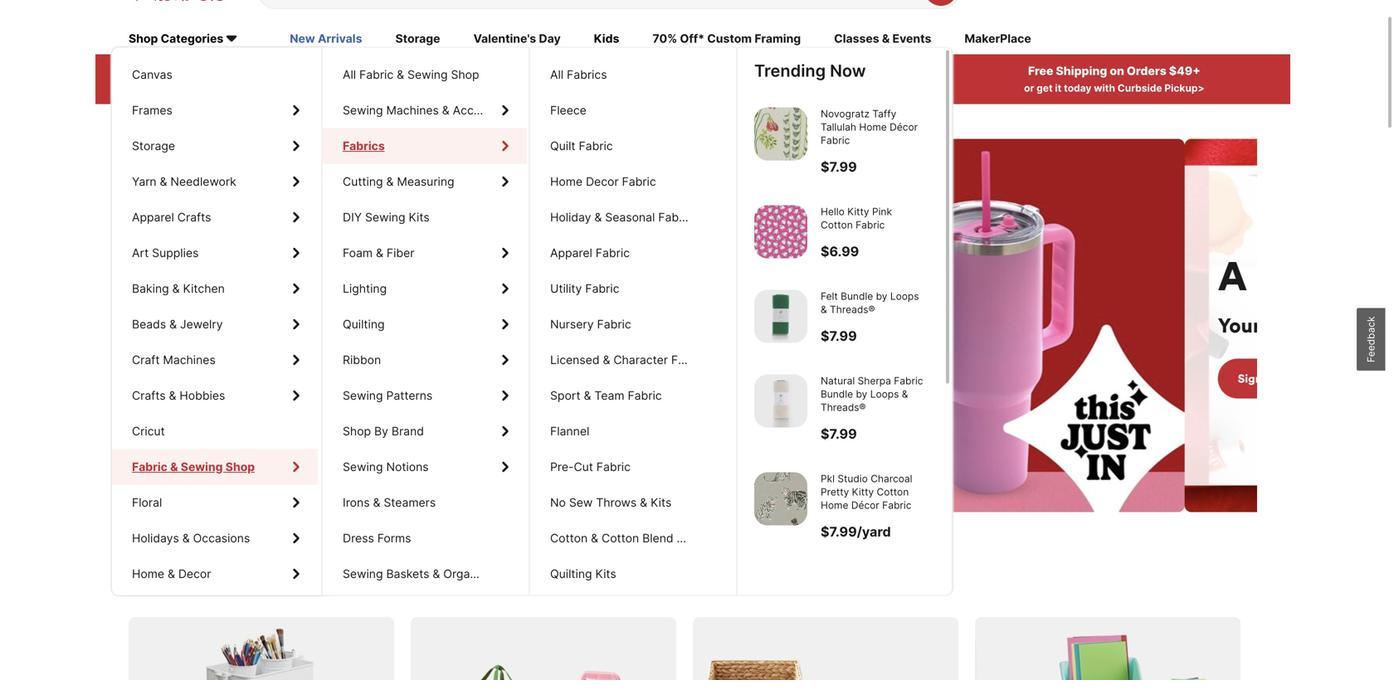 Task type: describe. For each thing, give the bounding box(es) containing it.
apparel crafts for shop categories
[[132, 210, 211, 225]]

jewelry for 70% off* custom framing
[[180, 317, 223, 332]]

fabric & sewing shop link for new arrivals
[[112, 449, 318, 485]]

fabric inside apparel fabric link
[[596, 246, 630, 260]]

quilt fabric link
[[530, 128, 734, 164]]

machines for kids
[[163, 353, 216, 367]]

supplies for new arrivals
[[152, 246, 199, 260]]

decor for kids
[[178, 567, 211, 581]]

shop categories
[[129, 32, 223, 46]]

holiday & seasonal fabric
[[550, 210, 693, 225]]

licensed
[[550, 353, 600, 367]]

classes & events
[[834, 32, 931, 46]]

storage for 70% off* custom framing
[[132, 139, 175, 153]]

here
[[345, 228, 430, 278]]

canvas link for classes & events
[[112, 57, 318, 93]]

kitchen for new arrivals
[[183, 282, 225, 296]]

cricut for classes & events
[[132, 425, 165, 439]]

sewing baskets & organization link
[[323, 556, 527, 592]]

baking for classes & events
[[132, 282, 169, 296]]

yarn & needlework link for storage
[[112, 164, 318, 200]]

floral link for new arrivals
[[112, 485, 318, 521]]

organization
[[443, 567, 513, 581]]

beads & jewelry link for storage
[[112, 307, 318, 342]]

hello kitty pink cotton fabric
[[821, 206, 892, 231]]

craft machines for classes & events
[[132, 353, 216, 367]]

arrivals
[[318, 32, 362, 46]]

storage link for 70% off* custom framing
[[112, 128, 318, 164]]

storage link for storage
[[112, 128, 318, 164]]

regular
[[248, 64, 293, 78]]

by inside felt bundle by loops & threads®
[[876, 290, 888, 302]]

fleece
[[550, 103, 587, 117]]

new arrivals link
[[290, 30, 362, 49]]

frames link for 70% off* custom framing
[[112, 93, 318, 128]]

blue, pink, and purple tumblers on red background image
[[0, 139, 1108, 513]]

no
[[550, 496, 566, 510]]

natural
[[821, 375, 855, 387]]

baking for new arrivals
[[132, 282, 169, 296]]

70% off* custom framing link
[[653, 30, 801, 49]]

all inside 20% off all regular price purchases with code daily23us. exclusions apply>
[[230, 64, 246, 78]]

cricut for shop categories
[[132, 425, 165, 439]]

earn 9% in rewards when you use your michaels™ credit card.³ details & apply>
[[560, 64, 853, 94]]

craft for 70% off* custom framing
[[132, 353, 160, 367]]

bundle inside natural sherpa fabric bundle by loops & threads®
[[821, 388, 853, 400]]

fabric & sewing shop for classes & events
[[132, 460, 252, 474]]

$20!
[[196, 274, 281, 325]]

on inside the free shipping on orders $49+ or get it today with curbside pickup>
[[1110, 64, 1124, 78]]

space.
[[465, 570, 530, 595]]

home & decor link for valentine's day
[[112, 556, 318, 592]]

crafts & hobbies for shop categories
[[132, 389, 225, 403]]

apparel crafts for valentine's day
[[132, 210, 211, 225]]

art for kids
[[132, 246, 149, 260]]

for inside get your tumbler here ... for under $20!
[[12, 274, 66, 325]]

pre-cut fabric link
[[530, 449, 734, 485]]

baking & kitchen link for shop categories
[[112, 271, 318, 307]]

yarn & needlework link for new arrivals
[[112, 164, 318, 200]]

craft for classes & events
[[132, 353, 160, 367]]

pkl
[[821, 473, 835, 485]]

rewards
[[713, 64, 763, 78]]

bundle inside felt bundle by loops & threads®
[[841, 290, 873, 302]]

kitty inside pkl studio charcoal pretty kitty cotton home décor fabric
[[852, 486, 874, 498]]

home & decor link for 70% off* custom framing
[[112, 556, 318, 592]]

holiday & seasonal fabric link
[[530, 200, 734, 235]]

lighting
[[343, 282, 387, 296]]

when
[[560, 82, 587, 94]]

holidays for valentine's day
[[132, 532, 179, 546]]

all fabric & sewing shop
[[343, 68, 479, 82]]

yarn for storage
[[132, 175, 157, 189]]

novogratz taffy tallulah home décor fabric
[[821, 108, 918, 146]]

creative
[[210, 570, 289, 595]]

yarn & needlework link for classes & events
[[112, 164, 318, 200]]

home decor fabric
[[550, 175, 656, 189]]

nursery fabric
[[550, 317, 631, 332]]

save on creative storage for every space.
[[129, 570, 530, 595]]

fabric inside pkl studio charcoal pretty kitty cotton home décor fabric
[[882, 500, 912, 512]]

hello
[[821, 206, 845, 218]]

in
[[699, 64, 710, 78]]

your
[[1141, 313, 1184, 338]]

irons & steamers link
[[323, 485, 527, 521]]

apparel for shop categories
[[132, 210, 174, 225]]

holidays & occasions for shop categories
[[132, 532, 250, 546]]

art supplies for classes & events
[[132, 246, 199, 260]]

1 horizontal spatial new
[[1180, 251, 1266, 301]]

hobbies for valentine's day
[[180, 389, 225, 403]]

home & decor link for classes & events
[[112, 556, 318, 592]]

dress
[[343, 532, 374, 546]]

style.
[[380, 336, 432, 362]]

sewing baskets & organization
[[343, 567, 513, 581]]

storage link for classes & events
[[112, 128, 318, 164]]

today
[[1064, 82, 1092, 94]]

home decor fabric link
[[530, 164, 734, 200]]

in
[[1188, 372, 1198, 387]]

kitchen for 70% off* custom framing
[[183, 282, 225, 296]]

match
[[268, 336, 328, 362]]

apparel for classes & events
[[132, 210, 174, 225]]

frames for classes & events
[[132, 103, 173, 117]]

makerplace link
[[965, 30, 1031, 49]]

price
[[295, 64, 325, 78]]

loops inside felt bundle by loops & threads®
[[890, 290, 919, 302]]

supplies for valentine's day
[[152, 246, 199, 260]]

apparel for storage
[[132, 210, 174, 225]]

baking & kitchen for new arrivals
[[132, 282, 225, 296]]

pretty
[[821, 486, 849, 498]]

threads® inside felt bundle by loops & threads®
[[830, 304, 875, 316]]

apparel crafts link for new arrivals
[[112, 200, 318, 235]]

seasonal
[[605, 210, 655, 225]]

cricut link for new arrivals
[[112, 414, 318, 449]]

$7.99/yard
[[821, 524, 891, 540]]

holidays for kids
[[132, 532, 179, 546]]

fabric inside quilt fabric link
[[579, 139, 613, 153]]

framing
[[755, 32, 801, 46]]

needlework for classes & events
[[170, 175, 236, 189]]

fabric & sewing shop link for shop categories
[[112, 449, 318, 485]]

canvas link for 70% off* custom framing
[[112, 57, 318, 93]]

quilting link
[[323, 307, 527, 342]]

cotton down throws
[[602, 532, 639, 546]]

fabric & sewing shop for shop categories
[[132, 460, 252, 474]]

holidays & occasions for new arrivals
[[132, 532, 250, 546]]

natural sherpa fabric bundle by loops & threads®
[[821, 375, 923, 414]]

under
[[76, 274, 186, 325]]

studio
[[838, 473, 868, 485]]

utility
[[550, 282, 582, 296]]

it
[[1055, 82, 1062, 94]]

beads for storage
[[132, 317, 166, 332]]

diy sewing kits
[[343, 210, 430, 225]]

home inside 'link'
[[550, 175, 583, 189]]

pkl studio charcoal pretty kitty cotton home décor fabric
[[821, 473, 913, 512]]

sherpa
[[858, 375, 891, 387]]

cutting & measuring link
[[323, 164, 527, 200]]

0 vertical spatial new
[[290, 32, 315, 46]]

hobbies for storage
[[180, 389, 225, 403]]

supplies for kids
[[152, 246, 199, 260]]

pink
[[872, 206, 892, 218]]

exclusions
[[296, 82, 349, 94]]

every
[[406, 570, 460, 595]]

baking & kitchen link for classes & events
[[112, 271, 318, 307]]

floral link for 70% off* custom framing
[[112, 485, 318, 521]]

earn
[[650, 64, 676, 78]]

sewing patterns link
[[323, 378, 527, 414]]

kitty inside hello kitty pink cotton fabric
[[847, 206, 869, 218]]

art supplies for 70% off* custom framing
[[132, 246, 199, 260]]

art supplies for new arrivals
[[132, 246, 199, 260]]

baking & kitchen for shop categories
[[132, 282, 225, 296]]

apparel crafts for kids
[[132, 210, 211, 225]]

holidays & occasions for valentine's day
[[132, 532, 250, 546]]

apparel crafts link for valentine's day
[[112, 200, 318, 235]]

flannel link
[[530, 414, 734, 449]]

quilt fabric
[[550, 139, 613, 153]]

events
[[893, 32, 931, 46]]

dress forms link
[[323, 521, 527, 556]]

yarn for kids
[[132, 175, 157, 189]]

item undefined image for felt bundle by loops & threads®
[[754, 290, 808, 343]]

yarn for valentine's day
[[132, 175, 157, 189]]

novogratz
[[821, 108, 870, 120]]

tallulah
[[821, 121, 856, 133]]

cut
[[574, 460, 593, 474]]

fabric & sewing shop link for 70% off* custom framing
[[112, 449, 318, 485]]

measuring
[[397, 175, 454, 189]]

baking & kitchen for storage
[[132, 282, 225, 296]]

fabric inside sport & team fabric link
[[628, 389, 662, 403]]

jewelry for kids
[[180, 317, 223, 332]]

white rolling cart with art supplies image
[[129, 618, 394, 681]]

a new year's 
[[1141, 251, 1394, 301]]

makerplace
[[965, 32, 1031, 46]]

diy
[[343, 210, 362, 225]]

cricut link for shop categories
[[112, 414, 318, 449]]

apparel crafts link for 70% off* custom framing
[[112, 200, 318, 235]]

details
[[772, 82, 806, 94]]

cotton & cotton blend fabric
[[550, 532, 711, 546]]

canvas for shop categories
[[132, 68, 172, 82]]

cricut link for storage
[[112, 414, 318, 449]]

floral link for shop categories
[[112, 485, 318, 521]]

craft machines link for new arrivals
[[112, 342, 318, 378]]

new arrivals
[[290, 32, 362, 46]]

sewing patterns
[[343, 389, 433, 403]]

dress forms
[[343, 532, 411, 546]]

quilting kits link
[[530, 556, 734, 592]]

yarn for classes & events
[[132, 175, 157, 189]]

kids link
[[594, 30, 619, 49]]

art for storage
[[132, 246, 149, 260]]

by
[[374, 425, 388, 439]]

crafts & hobbies link for shop categories
[[112, 378, 318, 414]]

beads & jewelry for valentine's day
[[132, 317, 223, 332]]

canvas link for storage
[[112, 57, 318, 93]]

1 vertical spatial fabrics
[[343, 139, 385, 153]]

70%
[[653, 32, 677, 46]]

canvas for kids
[[132, 68, 172, 82]]

categories
[[161, 32, 223, 46]]

no sew throws & kits link
[[530, 485, 734, 521]]

storage link for shop categories
[[112, 128, 318, 164]]

classes & events link
[[834, 30, 931, 49]]



Task type: locate. For each thing, give the bounding box(es) containing it.
item undefined image left hello
[[754, 205, 808, 259]]

foam & fiber
[[343, 246, 415, 260]]

2 item undefined image from the top
[[754, 205, 808, 259]]

shop categories link
[[129, 30, 257, 49]]

1 vertical spatial kitty
[[852, 486, 874, 498]]

crafts & hobbies for new arrivals
[[132, 389, 225, 403]]

20% off all regular price purchases with code daily23us. exclusions apply>
[[181, 64, 389, 94]]

holiday storage containers image
[[411, 618, 676, 681]]

threads® inside natural sherpa fabric bundle by loops & threads®
[[821, 402, 866, 414]]

bundle down 'natural'
[[821, 388, 853, 400]]

by down sherpa
[[856, 388, 868, 400]]

yarn & needlework link for shop categories
[[112, 164, 318, 200]]

décor down taffy
[[890, 121, 918, 133]]

kitty down studio
[[852, 486, 874, 498]]

pre-cut fabric
[[550, 460, 631, 474]]

fabric inside licensed & character fabric link
[[671, 353, 706, 367]]

fabric & sewing shop for 70% off* custom framing
[[132, 460, 252, 474]]

$6.99
[[821, 244, 859, 260]]

custom
[[707, 32, 752, 46]]

holidays for new arrivals
[[132, 532, 179, 546]]

floral
[[132, 496, 162, 510], [132, 496, 162, 510], [132, 496, 162, 510], [132, 496, 162, 510], [132, 496, 162, 510], [132, 496, 162, 510], [132, 496, 162, 510], [132, 496, 162, 510]]

item undefined image for novogratz taffy tallulah home décor fabric
[[754, 107, 808, 161]]

art supplies link for kids
[[112, 235, 318, 271]]

4 item undefined image from the top
[[754, 375, 808, 428]]

craft machines
[[132, 353, 216, 367], [132, 353, 216, 367], [132, 353, 216, 367], [132, 353, 216, 367], [132, 353, 216, 367], [132, 353, 216, 367], [132, 353, 216, 367], [132, 353, 216, 367]]

supplies for 70% off* custom framing
[[152, 246, 199, 260]]

craft machines link for 70% off* custom framing
[[112, 342, 318, 378]]

item undefined image down details
[[754, 107, 808, 161]]

holidays & occasions for kids
[[132, 532, 250, 546]]

cotton
[[821, 219, 853, 231], [877, 486, 909, 498], [550, 532, 588, 546], [602, 532, 639, 546]]

frames link
[[112, 93, 318, 128], [112, 93, 318, 128], [112, 93, 318, 128], [112, 93, 318, 128], [112, 93, 318, 128], [112, 93, 318, 128], [112, 93, 318, 128], [112, 93, 318, 128]]

trending now
[[754, 61, 866, 81]]

sewing notions
[[343, 460, 429, 474]]

team
[[595, 389, 625, 403]]

apparel for new arrivals
[[132, 210, 174, 225]]

fabrics up you
[[567, 68, 607, 82]]

beads & jewelry link for shop categories
[[112, 307, 318, 342]]

jewelry for storage
[[180, 317, 223, 332]]

art supplies for kids
[[132, 246, 199, 260]]

beads & jewelry for storage
[[132, 317, 223, 332]]

decor for shop categories
[[178, 567, 211, 581]]

with right today on the top
[[1094, 82, 1115, 94]]

item undefined image
[[754, 107, 808, 161], [754, 205, 808, 259], [754, 290, 808, 343], [754, 375, 808, 428], [754, 473, 808, 526]]

needlework for valentine's day
[[170, 175, 236, 189]]

fabrics
[[567, 68, 607, 82], [343, 139, 385, 153]]

cutting
[[343, 175, 383, 189]]

1 vertical spatial tumbler
[[164, 336, 239, 362]]

on up the curbside
[[1110, 64, 1124, 78]]

0 vertical spatial by
[[876, 290, 888, 302]]

foam & fiber link
[[323, 235, 527, 271]]

fabric inside nursery fabric "link"
[[597, 317, 631, 332]]

0 vertical spatial fabrics
[[567, 68, 607, 82]]

off
[[210, 64, 228, 78]]

kitty left pink
[[847, 206, 869, 218]]

jewelry
[[180, 317, 223, 332], [180, 317, 223, 332], [180, 317, 223, 332], [180, 317, 223, 332], [180, 317, 223, 332], [180, 317, 223, 332], [180, 317, 223, 332], [180, 317, 223, 332]]

flannel
[[550, 425, 589, 439]]

2 with from the left
[[1094, 82, 1115, 94]]

2 vertical spatial $7.99
[[821, 426, 857, 442]]

0 vertical spatial quilting
[[343, 317, 385, 332]]

all right off
[[230, 64, 246, 78]]

& inside felt bundle by loops & threads®
[[821, 304, 827, 316]]

item undefined image left pkl
[[754, 473, 808, 526]]

sport & team fabric link
[[530, 378, 734, 414]]

apply>
[[817, 82, 853, 94]]

...
[[439, 228, 478, 278]]

crafts & hobbies link for 70% off* custom framing
[[112, 378, 318, 414]]

first
[[1189, 313, 1226, 338]]

$7.99 down felt
[[821, 328, 857, 344]]

fabric inside pre-cut fabric link
[[597, 460, 631, 474]]

0 horizontal spatial by
[[856, 388, 868, 400]]

patterns
[[386, 389, 433, 403]]

0 vertical spatial kitty
[[847, 206, 869, 218]]

beads & jewelry link for valentine's day
[[112, 307, 318, 342]]

0 horizontal spatial for
[[12, 274, 66, 325]]

1 with from the left
[[185, 82, 207, 94]]

jewelry for valentine's day
[[180, 317, 223, 332]]

cotton inside pkl studio charcoal pretty kitty cotton home décor fabric
[[877, 486, 909, 498]]

1 vertical spatial quilting
[[550, 567, 592, 581]]

tumbler inside get your tumbler here ... for under $20!
[[186, 228, 335, 278]]

1 vertical spatial threads®
[[821, 402, 866, 414]]

irons
[[343, 496, 370, 510]]

canvas for classes & events
[[132, 68, 172, 82]]

cricut
[[132, 425, 165, 439], [132, 425, 165, 439], [132, 425, 165, 439], [132, 425, 165, 439], [132, 425, 165, 439], [132, 425, 165, 439], [132, 425, 165, 439], [132, 425, 165, 439]]

throws
[[596, 496, 637, 510]]

fabric inside utility fabric link
[[585, 282, 619, 296]]

baking & kitchen for valentine's day
[[132, 282, 225, 296]]

1 vertical spatial kits
[[651, 496, 672, 510]]

home & decor for kids
[[132, 567, 211, 581]]

1 horizontal spatial quilting
[[550, 567, 592, 581]]

floral for kids
[[132, 496, 162, 510]]

kids
[[594, 32, 619, 46]]

cricut link for 70% off* custom framing
[[112, 414, 318, 449]]

valentine's day link
[[473, 30, 561, 49]]

with down 20%
[[185, 82, 207, 94]]

use
[[610, 82, 627, 94]]

home & decor for shop categories
[[132, 567, 211, 581]]

storage link for valentine's day
[[112, 128, 318, 164]]

holidays for 70% off* custom framing
[[132, 532, 179, 546]]

storage for kids
[[132, 139, 175, 153]]

beads & jewelry for kids
[[132, 317, 223, 332]]

machines for storage
[[163, 353, 216, 367]]

or
[[1024, 82, 1034, 94]]

décor inside pkl studio charcoal pretty kitty cotton home décor fabric
[[851, 500, 880, 512]]

colorful plastic storage bins image
[[975, 618, 1241, 681]]

new up price
[[290, 32, 315, 46]]

frames for 70% off* custom framing
[[132, 103, 173, 117]]

fabric & sewing shop link for classes & events
[[112, 449, 318, 485]]

apparel for valentine's day
[[132, 210, 174, 225]]

home
[[859, 121, 887, 133], [550, 175, 583, 189], [821, 500, 849, 512], [132, 567, 164, 581], [132, 567, 164, 581], [132, 567, 164, 581], [132, 567, 164, 581], [132, 567, 164, 581], [132, 567, 164, 581], [132, 567, 164, 581], [132, 567, 164, 581]]

1 horizontal spatial décor
[[890, 121, 918, 133]]

cotton down hello
[[821, 219, 853, 231]]

storage link
[[395, 30, 440, 49], [112, 128, 318, 164], [112, 128, 318, 164], [112, 128, 318, 164], [112, 128, 318, 164], [112, 128, 318, 164], [112, 128, 318, 164], [112, 128, 318, 164], [112, 128, 318, 164]]

beads & jewelry link for kids
[[112, 307, 318, 342]]

$7.99 up pkl
[[821, 426, 857, 442]]

apparel fabric
[[550, 246, 630, 260]]

fabric & sewing shop
[[132, 460, 252, 474], [132, 460, 252, 474], [132, 460, 252, 474], [132, 460, 252, 474], [132, 460, 252, 474], [132, 460, 252, 474], [132, 460, 252, 474], [132, 460, 255, 474]]

art
[[132, 246, 149, 260], [132, 246, 149, 260], [132, 246, 149, 260], [132, 246, 149, 260], [132, 246, 149, 260], [132, 246, 149, 260], [132, 246, 149, 260], [132, 246, 149, 260]]

1 horizontal spatial fabrics
[[567, 68, 607, 82]]

fabric inside all fabric & sewing shop link
[[359, 68, 394, 82]]

fabric inside natural sherpa fabric bundle by loops & threads®
[[894, 375, 923, 387]]

steamers
[[384, 496, 436, 510]]

cotton down no
[[550, 532, 588, 546]]

quilting for quilting kits
[[550, 567, 592, 581]]

fabrics link
[[323, 128, 527, 164]]

cotton inside hello kitty pink cotton fabric
[[821, 219, 853, 231]]

no sew throws & kits
[[550, 496, 672, 510]]

fabric inside cotton & cotton blend fabric link
[[677, 532, 711, 546]]

item undefined image for hello kitty pink cotton fabric
[[754, 205, 808, 259]]

occasions for new arrivals
[[193, 532, 250, 546]]

décor up $7.99/yard on the bottom of the page
[[851, 500, 880, 512]]

1 $7.99 from the top
[[821, 159, 857, 175]]

craft machines for storage
[[132, 353, 216, 367]]

art supplies
[[132, 246, 199, 260], [132, 246, 199, 260], [132, 246, 199, 260], [132, 246, 199, 260], [132, 246, 199, 260], [132, 246, 199, 260], [132, 246, 199, 260], [132, 246, 199, 260]]

beads for kids
[[132, 317, 166, 332]]

1 vertical spatial loops
[[870, 388, 899, 400]]

$7.99 down tallulah
[[821, 159, 857, 175]]

irons & steamers
[[343, 496, 436, 510]]

storage
[[395, 32, 440, 46], [132, 139, 175, 153], [132, 139, 175, 153], [132, 139, 175, 153], [132, 139, 175, 153], [132, 139, 175, 153], [132, 139, 175, 153], [132, 139, 175, 153], [132, 139, 175, 153]]

michaels™
[[654, 82, 704, 94]]

all fabric & sewing shop link
[[323, 57, 527, 93]]

0 vertical spatial kits
[[409, 210, 430, 225]]

decor for 70% off* custom framing
[[178, 567, 211, 581]]

fabric inside home decor fabric 'link'
[[622, 175, 656, 189]]

all up "apply>"
[[343, 68, 356, 82]]

0 horizontal spatial with
[[185, 82, 207, 94]]

holidays
[[132, 532, 179, 546], [132, 532, 179, 546], [132, 532, 179, 546], [132, 532, 179, 546], [132, 532, 179, 546], [132, 532, 179, 546], [132, 532, 179, 546], [132, 532, 179, 546]]

0 vertical spatial tumbler
[[186, 228, 335, 278]]

of
[[1308, 313, 1327, 338]]

0 horizontal spatial new
[[290, 32, 315, 46]]

home & decor link for shop categories
[[112, 556, 318, 592]]

bundle right felt
[[841, 290, 873, 302]]

machines for valentine's day
[[163, 353, 216, 367]]

0 vertical spatial for
[[12, 274, 66, 325]]

fabrics inside "link"
[[567, 68, 607, 82]]

kits up foam & fiber link
[[409, 210, 430, 225]]

free
[[1028, 64, 1054, 78]]

baking & kitchen link for kids
[[112, 271, 318, 307]]

apparel crafts link for shop categories
[[112, 200, 318, 235]]

beads & jewelry for shop categories
[[132, 317, 223, 332]]

day
[[539, 32, 561, 46]]

you scored a free $5 bonus reward image
[[1108, 139, 1394, 513]]

1 horizontal spatial with
[[1094, 82, 1115, 94]]

on right save
[[181, 570, 205, 595]]

ribbon link
[[323, 342, 527, 378]]

item undefined image left 'natural'
[[754, 375, 808, 428]]

storage link for new arrivals
[[112, 128, 318, 164]]

$7.99
[[821, 159, 857, 175], [821, 328, 857, 344], [821, 426, 857, 442]]

beads for classes & events
[[132, 317, 166, 332]]

fabric inside holiday & seasonal fabric link
[[658, 210, 693, 225]]

1 vertical spatial new
[[1180, 251, 1266, 301]]

new up first
[[1180, 251, 1266, 301]]

apparel crafts for new arrivals
[[132, 210, 211, 225]]

sewing
[[408, 68, 448, 82], [343, 103, 383, 117], [365, 210, 405, 225], [343, 389, 383, 403], [180, 460, 220, 474], [180, 460, 220, 474], [180, 460, 220, 474], [180, 460, 220, 474], [180, 460, 220, 474], [180, 460, 220, 474], [180, 460, 220, 474], [181, 460, 223, 474], [343, 460, 383, 474], [343, 567, 383, 581]]

1 horizontal spatial for
[[373, 570, 401, 595]]

jewelry for classes & events
[[180, 317, 223, 332]]

threads® down felt
[[830, 304, 875, 316]]

all inside "link"
[[550, 68, 564, 82]]

baking & kitchen link for storage
[[112, 271, 318, 307]]

2 vertical spatial kits
[[595, 567, 616, 581]]

fabrics up cutting
[[343, 139, 385, 153]]

holidays & occasions link for valentine's day
[[112, 521, 318, 556]]

home inside pkl studio charcoal pretty kitty cotton home décor fabric
[[821, 500, 849, 512]]

fabric & sewing shop for storage
[[132, 460, 252, 474]]

your inside earn 9% in rewards when you use your michaels™ credit card.³ details & apply>
[[630, 82, 652, 94]]

by inside natural sherpa fabric bundle by loops & threads®
[[856, 388, 868, 400]]

crafts
[[177, 210, 211, 225], [177, 210, 211, 225], [177, 210, 211, 225], [177, 210, 211, 225], [177, 210, 211, 225], [177, 210, 211, 225], [177, 210, 211, 225], [177, 210, 211, 225], [132, 389, 166, 403], [132, 389, 166, 403], [132, 389, 166, 403], [132, 389, 166, 403], [132, 389, 166, 403], [132, 389, 166, 403], [132, 389, 166, 403], [132, 389, 166, 403]]

purchases
[[328, 64, 389, 78]]

quilting down lighting
[[343, 317, 385, 332]]

your inside get your tumbler here ... for under $20!
[[91, 228, 176, 278]]

0 vertical spatial décor
[[890, 121, 918, 133]]

by right felt
[[876, 290, 888, 302]]

lighting link
[[323, 271, 527, 307]]

three water hyacinth baskets in white, brown and tan image
[[693, 618, 959, 681]]

apparel crafts link for storage
[[112, 200, 318, 235]]

cricut for new arrivals
[[132, 425, 165, 439]]

& inside natural sherpa fabric bundle by loops & threads®
[[902, 388, 908, 400]]

2 horizontal spatial kits
[[651, 496, 672, 510]]

utility fabric
[[550, 282, 619, 296]]

1 horizontal spatial kits
[[595, 567, 616, 581]]

decor inside 'link'
[[586, 175, 619, 189]]

fabric inside hello kitty pink cotton fabric
[[856, 219, 885, 231]]

foam
[[343, 246, 373, 260]]

0 vertical spatial on
[[1110, 64, 1124, 78]]

for up customize
[[12, 274, 66, 325]]

baking for 70% off* custom framing
[[132, 282, 169, 296]]

sewing machines & accessories link
[[323, 93, 527, 128]]

the
[[1332, 313, 1362, 338]]

beads & jewelry link
[[112, 307, 318, 342], [112, 307, 318, 342], [112, 307, 318, 342], [112, 307, 318, 342], [112, 307, 318, 342], [112, 307, 318, 342], [112, 307, 318, 342], [112, 307, 318, 342]]

craft for new arrivals
[[132, 353, 160, 367]]

art for new arrivals
[[132, 246, 149, 260]]

1 vertical spatial by
[[856, 388, 868, 400]]

customize
[[12, 336, 112, 362]]

occasions for 70% off* custom framing
[[193, 532, 250, 546]]

fabric inside 'novogratz taffy tallulah home décor fabric'
[[821, 134, 850, 146]]

0 vertical spatial threads®
[[830, 304, 875, 316]]

quilting down cotton & cotton blend fabric
[[550, 567, 592, 581]]

1 horizontal spatial on
[[1110, 64, 1124, 78]]

craft
[[132, 353, 160, 367], [132, 353, 160, 367], [132, 353, 160, 367], [132, 353, 160, 367], [132, 353, 160, 367], [132, 353, 160, 367], [132, 353, 160, 367], [132, 353, 160, 367]]

item undefined image left felt
[[754, 290, 808, 343]]

cricut for storage
[[132, 425, 165, 439]]

tumbler for here
[[186, 228, 335, 278]]

3 item undefined image from the top
[[754, 290, 808, 343]]

now
[[830, 61, 866, 81]]

all fabrics link
[[530, 57, 734, 93]]

occasions for valentine's day
[[193, 532, 250, 546]]

décor inside 'novogratz taffy tallulah home décor fabric'
[[890, 121, 918, 133]]

you
[[589, 82, 607, 94]]

fiber
[[387, 246, 415, 260]]

frames for valentine's day
[[132, 103, 173, 117]]

threads® down 'natural'
[[821, 402, 866, 414]]

hobbies for classes & events
[[180, 389, 225, 403]]

1 horizontal spatial by
[[876, 290, 888, 302]]

0 horizontal spatial quilting
[[343, 317, 385, 332]]

floral link
[[112, 485, 318, 521], [112, 485, 318, 521], [112, 485, 318, 521], [112, 485, 318, 521], [112, 485, 318, 521], [112, 485, 318, 521], [112, 485, 318, 521], [112, 485, 318, 521]]

loops right felt
[[890, 290, 919, 302]]

kits up blend
[[651, 496, 672, 510]]

valentine's
[[473, 32, 536, 46]]

yea
[[1367, 313, 1394, 338]]

beads & jewelry for 70% off* custom framing
[[132, 317, 223, 332]]

loops inside natural sherpa fabric bundle by loops & threads®
[[870, 388, 899, 400]]

all up when
[[550, 68, 564, 82]]

loops down sherpa
[[870, 388, 899, 400]]

crafts & hobbies link for valentine's day
[[112, 378, 318, 414]]

art supplies for valentine's day
[[132, 246, 199, 260]]

1 vertical spatial on
[[181, 570, 205, 595]]

art supplies link for storage
[[112, 235, 318, 271]]

free shipping on orders $49+ or get it today with curbside pickup>
[[1024, 64, 1205, 94]]

1 vertical spatial for
[[373, 570, 401, 595]]

0 horizontal spatial fabrics
[[343, 139, 385, 153]]

1 vertical spatial décor
[[851, 500, 880, 512]]

craft for valentine's day
[[132, 353, 160, 367]]

kits down cotton & cotton blend fabric
[[595, 567, 616, 581]]

credit
[[707, 82, 737, 94]]

crafts & hobbies for storage
[[132, 389, 225, 403]]

trending
[[754, 61, 826, 81]]

get
[[12, 228, 81, 278]]

1 vertical spatial bundle
[[821, 388, 853, 400]]

0 vertical spatial loops
[[890, 290, 919, 302]]

cotton down charcoal
[[877, 486, 909, 498]]

baking for valentine's day
[[132, 282, 169, 296]]

machines for 70% off* custom framing
[[163, 353, 216, 367]]

with inside 20% off all regular price purchases with code daily23us. exclusions apply>
[[185, 82, 207, 94]]

craft machines link for storage
[[112, 342, 318, 378]]

$7.99 for felt bundle by loops & threads®
[[821, 328, 857, 344]]

holidays for shop categories
[[132, 532, 179, 546]]

0 vertical spatial $7.99
[[821, 159, 857, 175]]

beads for shop categories
[[132, 317, 166, 332]]

frames link for shop categories
[[112, 93, 318, 128]]

$7.99 for natural sherpa fabric bundle by loops & threads®
[[821, 426, 857, 442]]

2 $7.99 from the top
[[821, 328, 857, 344]]

pickup>
[[1165, 82, 1205, 94]]

with inside the free shipping on orders $49+ or get it today with curbside pickup>
[[1094, 82, 1115, 94]]

baskets
[[386, 567, 429, 581]]

0 horizontal spatial kits
[[409, 210, 430, 225]]

0 horizontal spatial all
[[230, 64, 246, 78]]

1 item undefined image from the top
[[754, 107, 808, 161]]

sewing notions link
[[323, 449, 527, 485]]

beads
[[132, 317, 166, 332], [132, 317, 166, 332], [132, 317, 166, 332], [132, 317, 166, 332], [132, 317, 166, 332], [132, 317, 166, 332], [132, 317, 166, 332], [132, 317, 166, 332]]

apply>
[[351, 82, 385, 94]]

diy sewing kits link
[[323, 200, 527, 235]]

2 horizontal spatial all
[[550, 68, 564, 82]]

home inside 'novogratz taffy tallulah home décor fabric'
[[859, 121, 887, 133]]

art supplies link for shop categories
[[112, 235, 318, 271]]

craft for shop categories
[[132, 353, 160, 367]]

quilting kits
[[550, 567, 616, 581]]

holidays & occasions
[[132, 532, 250, 546], [132, 532, 250, 546], [132, 532, 250, 546], [132, 532, 250, 546], [132, 532, 250, 546], [132, 532, 250, 546], [132, 532, 250, 546], [132, 532, 250, 546]]

fabric & sewing shop link for valentine's day
[[112, 449, 318, 485]]

& inside earn 9% in rewards when you use your michaels™ credit card.³ details & apply>
[[808, 82, 815, 94]]

apparel
[[132, 210, 174, 225], [132, 210, 174, 225], [132, 210, 174, 225], [132, 210, 174, 225], [132, 210, 174, 225], [132, 210, 174, 225], [132, 210, 174, 225], [132, 210, 174, 225], [550, 246, 592, 260]]

1 horizontal spatial all
[[343, 68, 356, 82]]

yarn & needlework link
[[112, 164, 318, 200], [112, 164, 318, 200], [112, 164, 318, 200], [112, 164, 318, 200], [112, 164, 318, 200], [112, 164, 318, 200], [112, 164, 318, 200], [112, 164, 318, 200]]

holidays & occasions for storage
[[132, 532, 250, 546]]

art supplies link for valentine's day
[[112, 235, 318, 271]]

0 horizontal spatial on
[[181, 570, 205, 595]]

kitchen
[[183, 282, 225, 296], [183, 282, 225, 296], [183, 282, 225, 296], [183, 282, 225, 296], [183, 282, 225, 296], [183, 282, 225, 296], [183, 282, 225, 296], [183, 282, 225, 296]]

canvas link
[[112, 57, 318, 93], [112, 57, 318, 93], [112, 57, 318, 93], [112, 57, 318, 93], [112, 57, 318, 93], [112, 57, 318, 93], [112, 57, 318, 93], [112, 57, 318, 93]]

0 vertical spatial bundle
[[841, 290, 873, 302]]

for down forms
[[373, 570, 401, 595]]

0 horizontal spatial décor
[[851, 500, 880, 512]]

storage link for kids
[[112, 128, 318, 164]]

5 item undefined image from the top
[[754, 473, 808, 526]]

forms
[[377, 532, 411, 546]]

3 $7.99 from the top
[[821, 426, 857, 442]]

1 vertical spatial $7.99
[[821, 328, 857, 344]]



Task type: vqa. For each thing, say whether or not it's contained in the screenshot.
it
yes



